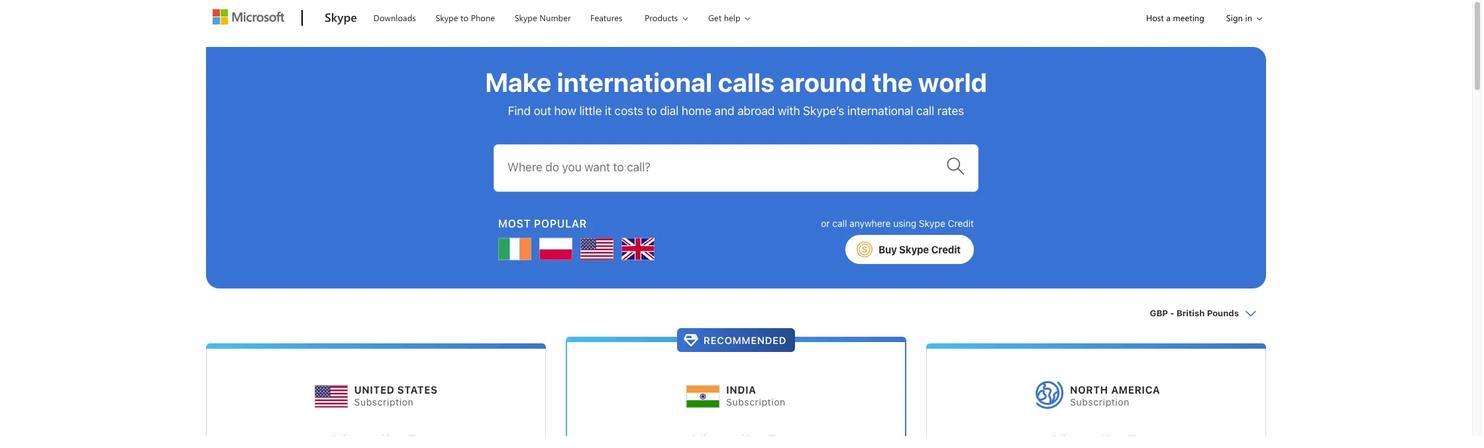 Task type: describe. For each thing, give the bounding box(es) containing it.
features link
[[584, 1, 628, 32]]

products button
[[633, 1, 699, 34]]

world
[[918, 66, 987, 97]]

microsoft image
[[213, 9, 284, 25]]

home
[[682, 104, 712, 118]]

dial
[[660, 104, 679, 118]]

1 vertical spatial united states image
[[314, 374, 348, 414]]

anywhere
[[850, 218, 891, 229]]

0 horizontal spatial international
[[557, 66, 712, 97]]

get help button
[[697, 1, 761, 34]]

make
[[485, 66, 552, 97]]

1 vertical spatial credit
[[931, 244, 961, 255]]

in
[[1245, 12, 1252, 23]]

little
[[579, 104, 602, 118]]

help
[[724, 12, 740, 23]]

india
[[726, 385, 756, 397]]

america
[[1111, 385, 1160, 397]]

skype for skype number
[[515, 12, 537, 23]]

north america subscription
[[1070, 385, 1160, 408]]

2 subscription from the left
[[726, 397, 786, 408]]

products
[[645, 12, 678, 23]]

it
[[605, 104, 612, 118]]

around
[[780, 66, 867, 97]]

calls
[[718, 66, 775, 97]]

recommended
[[704, 335, 787, 347]]

host a meeting
[[1146, 12, 1204, 23]]

1 horizontal spatial united states image
[[580, 233, 614, 266]]

Where do you want to call? text field
[[508, 151, 945, 185]]

get
[[708, 12, 722, 23]]

downloads link
[[368, 1, 422, 32]]

sign
[[1226, 12, 1243, 23]]

or
[[821, 218, 830, 229]]

host a meeting link
[[1135, 1, 1216, 34]]

call inside make international calls around the world find out how little it costs to dial home and abroad with skype's international call rates
[[916, 104, 934, 118]]

sign in
[[1226, 12, 1252, 23]]

host
[[1146, 12, 1164, 23]]

downloads
[[374, 12, 416, 23]]

poland image
[[539, 233, 572, 266]]

subscription for north
[[1070, 397, 1130, 408]]

sign in button
[[1216, 1, 1266, 34]]

rates
[[937, 104, 964, 118]]

how
[[554, 104, 576, 118]]

1 vertical spatial call
[[832, 218, 847, 229]]

make international calls around the world find out how little it costs to dial home and abroad with skype's international call rates
[[485, 66, 987, 118]]

or call anywhere using skype credit
[[821, 218, 974, 229]]



Task type: locate. For each thing, give the bounding box(es) containing it.
united states image left united
[[314, 374, 348, 414]]

buy
[[879, 244, 897, 255]]

india subscription
[[726, 385, 786, 408]]

meeting
[[1173, 12, 1204, 23]]

phone
[[471, 12, 495, 23]]

most
[[498, 218, 531, 230]]

costs
[[615, 104, 643, 118]]

0 vertical spatial credit
[[948, 218, 974, 229]]

with
[[778, 104, 800, 118]]

number
[[540, 12, 571, 23]]

2 horizontal spatial subscription
[[1070, 397, 1130, 408]]

subscription
[[354, 397, 414, 408], [726, 397, 786, 408], [1070, 397, 1130, 408]]

features
[[590, 12, 622, 23]]

subscription down north
[[1070, 397, 1130, 408]]

skype right buy at the bottom right of the page
[[899, 244, 929, 255]]

most popular
[[498, 218, 587, 230]]

0 horizontal spatial call
[[832, 218, 847, 229]]

international down the
[[847, 104, 913, 118]]

united states image
[[580, 233, 614, 266], [314, 374, 348, 414]]

1 horizontal spatial international
[[847, 104, 913, 118]]

united states image left united kingdom image
[[580, 233, 614, 266]]

skype left phone
[[436, 12, 458, 23]]

skype's
[[803, 104, 844, 118]]

and
[[715, 104, 735, 118]]

credit
[[948, 218, 974, 229], [931, 244, 961, 255]]

0 vertical spatial international
[[557, 66, 712, 97]]

buy skype credit
[[879, 244, 961, 255]]

3 subscription from the left
[[1070, 397, 1130, 408]]

get help
[[708, 12, 740, 23]]

skype to phone
[[436, 12, 495, 23]]

skype
[[325, 9, 357, 25], [436, 12, 458, 23], [515, 12, 537, 23], [919, 218, 945, 229], [899, 244, 929, 255]]

to inside "link"
[[461, 12, 469, 23]]

using
[[893, 218, 916, 229]]

1 horizontal spatial to
[[646, 104, 657, 118]]

skype right using
[[919, 218, 945, 229]]

to left dial
[[646, 104, 657, 118]]

skype number link
[[509, 1, 577, 32]]

skype left number
[[515, 12, 537, 23]]

subscription inside united states subscription
[[354, 397, 414, 408]]

abroad
[[738, 104, 775, 118]]

ireland image
[[498, 233, 531, 266]]

the
[[872, 66, 913, 97]]

1 vertical spatial international
[[847, 104, 913, 118]]

search image
[[946, 157, 965, 175]]

skype link
[[318, 1, 364, 36]]

credit up buy skype credit
[[948, 218, 974, 229]]

call
[[916, 104, 934, 118], [832, 218, 847, 229]]

credit down or call anywhere using skype credit
[[931, 244, 961, 255]]

to left phone
[[461, 12, 469, 23]]

out
[[534, 104, 551, 118]]

international up costs
[[557, 66, 712, 97]]

subscription down united
[[354, 397, 414, 408]]

call right or
[[832, 218, 847, 229]]

call left rates
[[916, 104, 934, 118]]

0 vertical spatial to
[[461, 12, 469, 23]]

0 vertical spatial call
[[916, 104, 934, 118]]

international
[[557, 66, 712, 97], [847, 104, 913, 118]]

skype inside skype number link
[[515, 12, 537, 23]]

find
[[508, 104, 531, 118]]

1 horizontal spatial call
[[916, 104, 934, 118]]

states
[[397, 385, 438, 397]]

to
[[461, 12, 469, 23], [646, 104, 657, 118]]

1 subscription from the left
[[354, 397, 414, 408]]

skype to phone link
[[430, 1, 501, 32]]

0 horizontal spatial subscription
[[354, 397, 414, 408]]

united kingdom image
[[621, 233, 655, 266]]

popular
[[534, 218, 587, 230]]

united states subscription
[[354, 385, 438, 408]]

skype left downloads
[[325, 9, 357, 25]]

subscription for united
[[354, 397, 414, 408]]

buy skype credit link
[[845, 235, 974, 264], [845, 235, 974, 264]]

north
[[1070, 385, 1108, 397]]

united
[[354, 385, 395, 397]]

a
[[1166, 12, 1171, 23]]

1 horizontal spatial subscription
[[726, 397, 786, 408]]

subscription inside north america subscription
[[1070, 397, 1130, 408]]

skype for skype
[[325, 9, 357, 25]]

skype number
[[515, 12, 571, 23]]

0 horizontal spatial united states image
[[314, 374, 348, 414]]

0 vertical spatial united states image
[[580, 233, 614, 266]]

0 horizontal spatial to
[[461, 12, 469, 23]]

skype inside skype link
[[325, 9, 357, 25]]

skype for skype to phone
[[436, 12, 458, 23]]

subscription down india
[[726, 397, 786, 408]]

india image
[[686, 374, 720, 414]]

skype inside 'skype to phone' "link"
[[436, 12, 458, 23]]

1 vertical spatial to
[[646, 104, 657, 118]]

to inside make international calls around the world find out how little it costs to dial home and abroad with skype's international call rates
[[646, 104, 657, 118]]



Task type: vqa. For each thing, say whether or not it's contained in the screenshot.
India Image
yes



